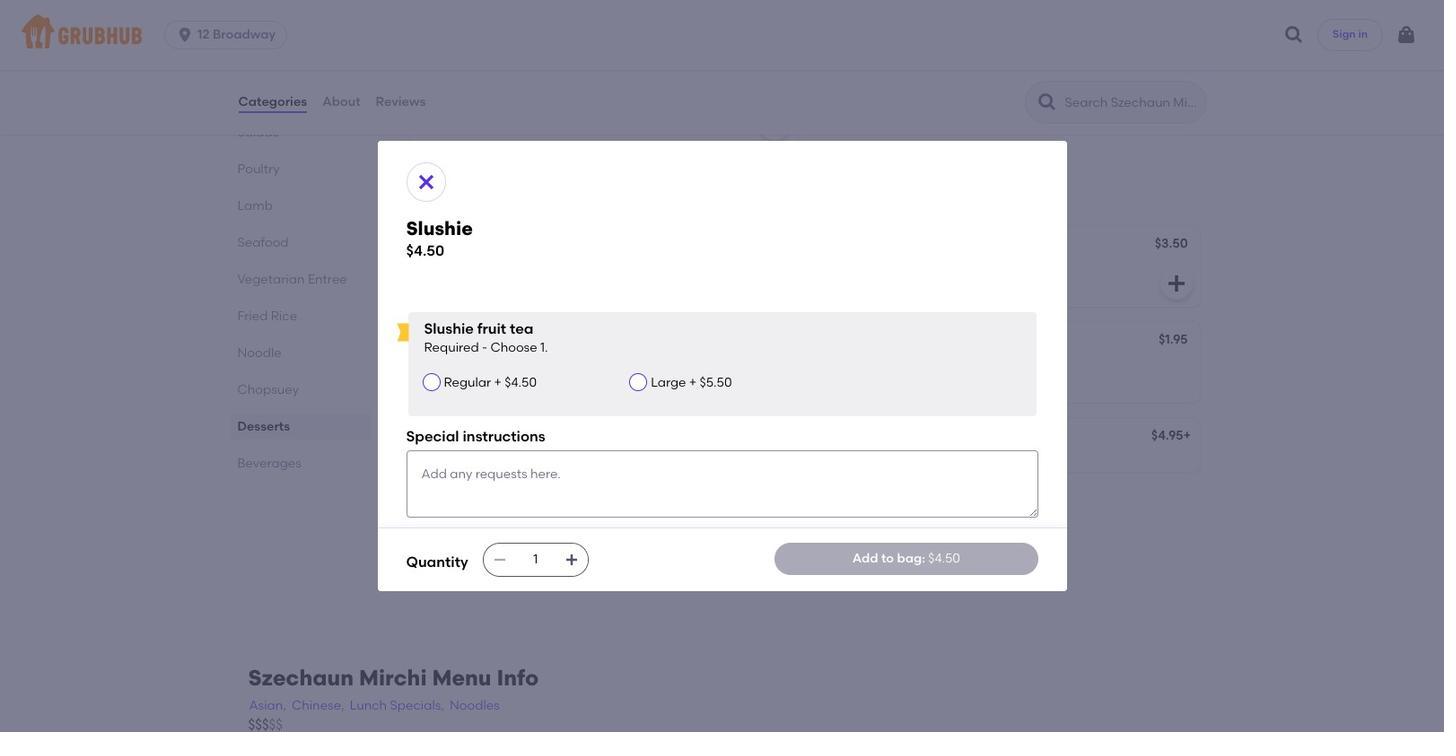 Task type: vqa. For each thing, say whether or not it's contained in the screenshot.
broadway
yes



Task type: locate. For each thing, give the bounding box(es) containing it.
0 horizontal spatial $4.50
[[406, 242, 444, 260]]

0 vertical spatial $4.95
[[754, 76, 786, 91]]

fresh lime juice in ice cold water.
[[421, 359, 619, 374]]

$3.50 button
[[812, 226, 1200, 307]]

1 fresh from the top
[[421, 334, 454, 349]]

1 mango from the top
[[421, 78, 464, 93]]

0 horizontal spatial beverages
[[237, 456, 301, 471]]

svg image down the $3.50
[[1166, 272, 1187, 294]]

entree
[[308, 272, 347, 287]]

mango left lassi
[[421, 237, 464, 253]]

cold
[[551, 359, 578, 374]]

1 horizontal spatial +
[[689, 376, 697, 391]]

0 horizontal spatial +
[[494, 376, 502, 391]]

seafood
[[237, 235, 289, 250]]

bubble
[[449, 430, 492, 445]]

chopsuey
[[237, 382, 299, 397]]

slushie for slushie
[[406, 217, 473, 240]]

categories
[[238, 94, 307, 109]]

0 horizontal spatial $4.95
[[754, 76, 786, 91]]

1 horizontal spatial in
[[1359, 28, 1368, 41]]

2 horizontal spatial $4.50
[[928, 551, 960, 566]]

specials,
[[390, 698, 444, 713]]

+ for $5.50
[[689, 376, 697, 391]]

1 vertical spatial slushie
[[424, 320, 474, 337]]

1 vertical spatial beverages
[[237, 456, 301, 471]]

szechaun mirchi menu info
[[248, 665, 539, 691]]

$4.95
[[754, 76, 786, 91], [1152, 428, 1184, 443]]

juice
[[485, 359, 514, 374]]

fruit
[[477, 320, 506, 337]]

+
[[494, 376, 502, 391], [689, 376, 697, 391], [1184, 428, 1191, 443]]

1 horizontal spatial $4.50
[[505, 376, 537, 391]]

mango
[[421, 78, 464, 93], [421, 237, 464, 253]]

svg image inside main navigation navigation
[[1396, 24, 1417, 46]]

slushie inside slushie fruit tea required - choose 1.
[[424, 320, 474, 337]]

soups
[[237, 88, 275, 103]]

$4.50 down fresh lime juice in ice cold water.
[[505, 376, 537, 391]]

1 vertical spatial $4.50
[[505, 376, 537, 391]]

0 vertical spatial beverages
[[406, 184, 506, 206]]

ice
[[530, 359, 548, 374]]

quantity
[[406, 554, 468, 571]]

1 vertical spatial in
[[517, 359, 527, 374]]

mango inside button
[[421, 237, 464, 253]]

salads
[[237, 124, 279, 140]]

beverages
[[406, 184, 506, 206], [237, 456, 301, 471]]

beverages down desserts
[[237, 456, 301, 471]]

vegetarian entree
[[237, 272, 347, 287]]

svg image
[[1396, 24, 1417, 46], [415, 172, 437, 193], [1166, 272, 1187, 294], [493, 553, 507, 567]]

+ for $4.50
[[494, 376, 502, 391]]

2 fresh from the top
[[421, 359, 453, 374]]

$1.95 button
[[812, 322, 1200, 403]]

$4.95 for $4.95
[[754, 76, 786, 91]]

2 vertical spatial $4.50
[[928, 551, 960, 566]]

sign in button
[[1318, 19, 1383, 51]]

-
[[482, 340, 488, 356]]

fresh down required in the left of the page
[[421, 359, 453, 374]]

svg image
[[1284, 24, 1305, 46], [176, 26, 194, 44], [763, 113, 785, 134], [564, 553, 579, 567]]

0 vertical spatial slushie
[[406, 217, 473, 240]]

beverages up slushie $4.50
[[406, 184, 506, 206]]

required
[[424, 340, 479, 356]]

$4.50
[[406, 242, 444, 260], [505, 376, 537, 391], [928, 551, 960, 566]]

lime
[[457, 334, 487, 349]]

svg image up slushie $4.50
[[415, 172, 437, 193]]

0 vertical spatial $4.50
[[406, 242, 444, 260]]

fried
[[237, 308, 268, 324]]

rice
[[271, 308, 297, 324]]

desserts
[[237, 419, 290, 434]]

poultry
[[237, 161, 280, 176]]

$4.50 left lassi
[[406, 242, 444, 260]]

mango ice cream
[[421, 78, 531, 93]]

$5.50
[[700, 376, 732, 391]]

search icon image
[[1036, 92, 1058, 113]]

fresh
[[421, 334, 454, 349], [421, 359, 453, 374]]

$4.50 right bag:
[[928, 551, 960, 566]]

svg image inside the 12 broadway button
[[176, 26, 194, 44]]

special instructions
[[406, 428, 546, 445]]

2 mango from the top
[[421, 237, 464, 253]]

asian, button
[[248, 696, 287, 716]]

large
[[651, 376, 686, 391]]

Special instructions text field
[[406, 451, 1038, 518]]

$3.50
[[1155, 236, 1188, 251]]

1 horizontal spatial beverages
[[406, 184, 506, 206]]

slushie
[[406, 217, 473, 240], [424, 320, 474, 337]]

lunch specials, button
[[349, 696, 445, 716]]

svg image right sign in button
[[1396, 24, 1417, 46]]

fresh left lime at the top left of the page
[[421, 334, 454, 349]]

add to bag: $4.50
[[853, 551, 960, 566]]

in right sign
[[1359, 28, 1368, 41]]

0 vertical spatial in
[[1359, 28, 1368, 41]]

1 vertical spatial $4.95
[[1152, 428, 1184, 443]]

1 horizontal spatial $4.95
[[1152, 428, 1184, 443]]

cream
[[489, 78, 531, 93]]

in left ice
[[517, 359, 527, 374]]

regular
[[444, 376, 491, 391]]

mango left ice
[[421, 78, 464, 93]]

milk
[[421, 430, 446, 445]]

in
[[1359, 28, 1368, 41], [517, 359, 527, 374]]

szechaun
[[248, 665, 354, 691]]

1 vertical spatial mango
[[421, 237, 464, 253]]

0 vertical spatial fresh
[[421, 334, 454, 349]]

1 vertical spatial fresh
[[421, 359, 453, 374]]

large + $5.50
[[651, 376, 732, 391]]

$4.95 for $4.95 +
[[1152, 428, 1184, 443]]

fried rice
[[237, 308, 297, 324]]

0 vertical spatial mango
[[421, 78, 464, 93]]

mango for mango ice cream
[[421, 78, 464, 93]]

noodles
[[450, 698, 500, 713]]

asian, chinese, lunch specials, noodles
[[249, 698, 500, 713]]

$4.50 inside slushie $4.50
[[406, 242, 444, 260]]



Task type: describe. For each thing, give the bounding box(es) containing it.
appetizers
[[237, 51, 302, 66]]

bag:
[[897, 551, 925, 566]]

special
[[406, 428, 459, 445]]

2 horizontal spatial +
[[1184, 428, 1191, 443]]

water.
[[581, 359, 619, 374]]

reviews button
[[375, 70, 427, 135]]

mango lassi
[[421, 237, 498, 253]]

ice
[[467, 78, 486, 93]]

mango lassi button
[[410, 226, 798, 307]]

slushie $4.50
[[406, 217, 473, 260]]

choose
[[491, 340, 537, 356]]

info
[[497, 665, 539, 691]]

Input item quantity number field
[[516, 544, 555, 576]]

about
[[322, 94, 360, 109]]

$1.95
[[1159, 332, 1188, 347]]

lassi
[[467, 237, 498, 253]]

sellers
[[267, 14, 306, 29]]

1.
[[540, 340, 548, 356]]

sign in
[[1333, 28, 1368, 41]]

sign
[[1333, 28, 1356, 41]]

categories button
[[237, 70, 308, 135]]

about button
[[322, 70, 361, 135]]

add
[[853, 551, 878, 566]]

0 horizontal spatial in
[[517, 359, 527, 374]]

broadway
[[213, 27, 276, 42]]

$4.95 +
[[1152, 428, 1191, 443]]

regular + $4.50
[[444, 376, 537, 391]]

milk bubble tea button
[[410, 418, 798, 472]]

slushie fruit tea required - choose 1.
[[424, 320, 548, 356]]

lamb
[[237, 198, 273, 213]]

tea
[[510, 320, 534, 337]]

12 broadway
[[198, 27, 276, 42]]

mirchi
[[359, 665, 427, 691]]

milk bubble tea
[[421, 430, 517, 445]]

tea
[[495, 430, 517, 445]]

asian,
[[249, 698, 286, 713]]

lunch
[[350, 698, 387, 713]]

in inside button
[[1359, 28, 1368, 41]]

fresh for fresh lime juice in ice cold water.
[[421, 359, 453, 374]]

best sellers
[[237, 14, 306, 29]]

water
[[490, 334, 527, 349]]

mango for mango lassi
[[421, 237, 464, 253]]

chinese, button
[[291, 696, 345, 716]]

noodles button
[[449, 696, 501, 716]]

fresh for fresh lime water
[[421, 334, 454, 349]]

svg image left the input item quantity number field on the left of the page
[[493, 553, 507, 567]]

lime
[[456, 359, 482, 374]]

12
[[198, 27, 210, 42]]

12 broadway button
[[164, 21, 295, 49]]

menu
[[432, 665, 492, 691]]

to
[[881, 551, 894, 566]]

Search Szechaun Mirchi search field
[[1063, 94, 1201, 111]]

main navigation navigation
[[0, 0, 1444, 70]]

best
[[237, 14, 264, 29]]

slushie for slushie fruit tea
[[424, 320, 474, 337]]

fresh lime water
[[421, 334, 527, 349]]

instructions
[[463, 428, 546, 445]]

chinese,
[[292, 698, 344, 713]]

vegetarian
[[237, 272, 305, 287]]

reviews
[[376, 94, 426, 109]]

noodle
[[237, 345, 282, 360]]



